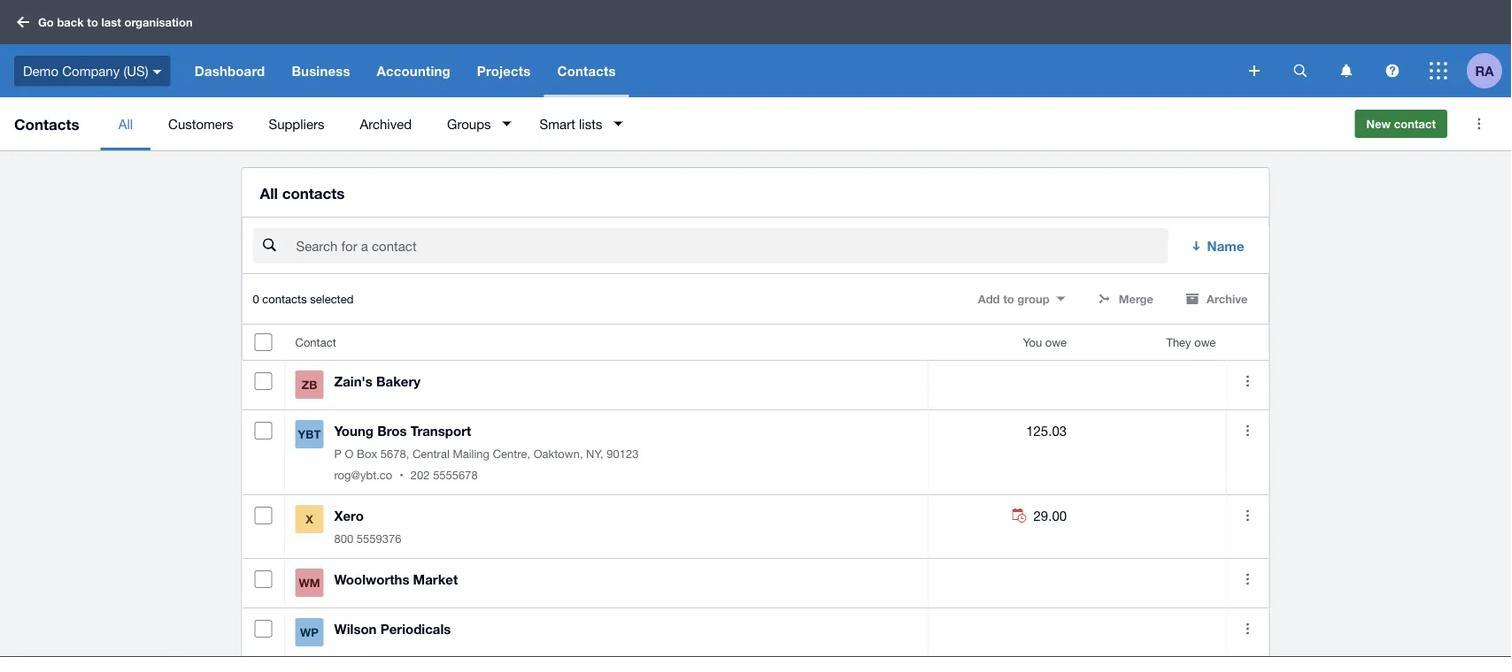 Task type: describe. For each thing, give the bounding box(es) containing it.
young
[[334, 423, 374, 439]]

svg image inside demo company (us) 'popup button'
[[153, 70, 162, 74]]

projects
[[477, 63, 531, 79]]

125.03
[[1026, 423, 1067, 439]]

oaktown,
[[534, 447, 583, 461]]

5559376
[[357, 532, 401, 546]]

customers
[[168, 116, 233, 131]]

projects button
[[464, 44, 544, 97]]

contacts button
[[544, 44, 629, 97]]

archived
[[360, 116, 412, 131]]

centre,
[[493, 447, 530, 461]]

(us)
[[123, 63, 148, 79]]

svg image inside go back to last organisation link
[[17, 16, 29, 28]]

new contact button
[[1355, 110, 1447, 138]]

back
[[57, 15, 84, 29]]

business button
[[278, 44, 363, 97]]

contact list table element
[[242, 325, 1269, 658]]

you owe
[[1023, 336, 1067, 349]]

zain's
[[334, 374, 373, 390]]

x
[[306, 513, 313, 526]]

accounting
[[377, 63, 450, 79]]

group
[[1017, 292, 1050, 306]]

add
[[978, 292, 1000, 306]]

to inside popup button
[[1003, 292, 1014, 306]]

they owe
[[1166, 336, 1216, 349]]

they
[[1166, 336, 1191, 349]]

dashboard link
[[181, 44, 278, 97]]

merge button
[[1087, 285, 1164, 314]]

young bros transport p o box 5678, central mailing centre, oaktown, ny, 90123 rog@ybt.co • 202 5555678
[[334, 423, 639, 482]]

selected
[[310, 292, 354, 306]]

smart lists button
[[522, 97, 633, 150]]

more row options image for wm
[[1246, 574, 1249, 586]]

contacts for all
[[282, 184, 345, 202]]

800
[[334, 532, 353, 546]]

dashboard
[[195, 63, 265, 79]]

periodicals
[[380, 622, 451, 638]]

wilson
[[334, 622, 377, 638]]

new
[[1366, 117, 1391, 131]]

contact
[[1394, 117, 1436, 131]]

ny,
[[586, 447, 604, 461]]

archived button
[[342, 97, 429, 150]]

suppliers
[[269, 116, 324, 131]]

all contacts
[[260, 184, 345, 202]]

new contact
[[1366, 117, 1436, 131]]

125.03 link
[[1026, 421, 1067, 442]]

more row options button for market
[[1230, 562, 1265, 598]]

navigation inside banner
[[181, 44, 1237, 97]]

o
[[345, 447, 354, 461]]

archive
[[1207, 292, 1248, 306]]

owe for you owe
[[1045, 336, 1067, 349]]

suppliers button
[[251, 97, 342, 150]]

2 more row options button from the top
[[1230, 414, 1265, 449]]

menu containing all
[[101, 97, 1341, 150]]

demo
[[23, 63, 58, 79]]

business
[[292, 63, 350, 79]]

0 contacts selected
[[253, 292, 354, 306]]

202
[[411, 469, 430, 482]]

all for all
[[118, 116, 133, 131]]

contacts inside contacts popup button
[[557, 63, 616, 79]]

contacts for 0
[[262, 292, 307, 306]]

central
[[412, 447, 450, 461]]

0
[[253, 292, 259, 306]]

go back to last organisation
[[38, 15, 193, 29]]

ra
[[1475, 63, 1494, 79]]

29.00
[[1034, 508, 1067, 524]]

3 more row options button from the top
[[1230, 499, 1265, 534]]

owe for they owe
[[1194, 336, 1216, 349]]

demo company (us) button
[[0, 44, 181, 97]]

zb
[[302, 378, 317, 392]]

to inside banner
[[87, 15, 98, 29]]

ra button
[[1467, 44, 1511, 97]]

add to group button
[[967, 285, 1076, 314]]

rog@ybt.co
[[334, 469, 392, 482]]

zain's bakery
[[334, 374, 421, 390]]

market
[[413, 572, 458, 588]]



Task type: locate. For each thing, give the bounding box(es) containing it.
wm
[[299, 577, 320, 590]]

•
[[400, 469, 404, 482]]

xero
[[334, 508, 364, 524]]

organisation
[[124, 15, 193, 29]]

2 more row options image from the top
[[1246, 426, 1249, 437]]

contacts down suppliers button
[[282, 184, 345, 202]]

lists
[[579, 116, 602, 131]]

name
[[1207, 238, 1244, 254]]

all
[[118, 116, 133, 131], [260, 184, 278, 202]]

1 vertical spatial all
[[260, 184, 278, 202]]

smart
[[540, 116, 575, 131]]

xero 800 5559376
[[334, 508, 401, 546]]

2 more row options image from the top
[[1246, 574, 1249, 586]]

more row options button
[[1230, 364, 1265, 399], [1230, 414, 1265, 449], [1230, 499, 1265, 534], [1230, 562, 1265, 598], [1230, 612, 1265, 647]]

more row options image
[[1246, 511, 1249, 522], [1246, 574, 1249, 586]]

navigation containing dashboard
[[181, 44, 1237, 97]]

contact
[[295, 336, 336, 349]]

to
[[87, 15, 98, 29], [1003, 292, 1014, 306]]

owe right the you on the right bottom
[[1045, 336, 1067, 349]]

contacts up lists
[[557, 63, 616, 79]]

menu
[[101, 97, 1341, 150]]

to right add
[[1003, 292, 1014, 306]]

more row options image for wilson periodicals
[[1246, 624, 1249, 635]]

1 vertical spatial contacts
[[262, 292, 307, 306]]

5 more row options button from the top
[[1230, 612, 1265, 647]]

5678,
[[380, 447, 409, 461]]

owe
[[1045, 336, 1067, 349], [1194, 336, 1216, 349]]

3 more row options image from the top
[[1246, 624, 1249, 635]]

box
[[357, 447, 377, 461]]

0 horizontal spatial svg image
[[153, 70, 162, 74]]

all inside the all button
[[118, 116, 133, 131]]

0 vertical spatial more row options image
[[1246, 376, 1249, 387]]

wp
[[300, 626, 319, 640]]

accounting button
[[363, 44, 464, 97]]

woolworths
[[334, 572, 409, 588]]

Search for a contact field
[[294, 229, 1168, 263]]

contacts right 0
[[262, 292, 307, 306]]

29.00 link
[[1012, 506, 1067, 527]]

owe right 'they'
[[1194, 336, 1216, 349]]

add to group
[[978, 292, 1050, 306]]

all down the (us) on the top of the page
[[118, 116, 133, 131]]

groups
[[447, 116, 491, 131]]

90123
[[607, 447, 639, 461]]

name button
[[1179, 229, 1258, 264]]

1 horizontal spatial contacts
[[557, 63, 616, 79]]

0 horizontal spatial contacts
[[14, 115, 79, 133]]

0 vertical spatial contacts
[[282, 184, 345, 202]]

2 vertical spatial more row options image
[[1246, 624, 1249, 635]]

bakery
[[376, 374, 421, 390]]

2 owe from the left
[[1194, 336, 1216, 349]]

4 more row options button from the top
[[1230, 562, 1265, 598]]

archive button
[[1175, 285, 1258, 314]]

more row options button for periodicals
[[1230, 612, 1265, 647]]

p
[[334, 447, 342, 461]]

1 vertical spatial more row options image
[[1246, 574, 1249, 586]]

all for all contacts
[[260, 184, 278, 202]]

1 more row options image from the top
[[1246, 376, 1249, 387]]

svg image
[[17, 16, 29, 28], [1430, 62, 1447, 80], [1294, 64, 1307, 77], [1386, 64, 1399, 77]]

0 horizontal spatial to
[[87, 15, 98, 29]]

groups button
[[429, 97, 522, 150]]

last
[[101, 15, 121, 29]]

1 horizontal spatial all
[[260, 184, 278, 202]]

you
[[1023, 336, 1042, 349]]

banner containing dashboard
[[0, 0, 1511, 97]]

0 vertical spatial to
[[87, 15, 98, 29]]

more row options image for zain's bakery
[[1246, 376, 1249, 387]]

1 owe from the left
[[1045, 336, 1067, 349]]

more row options image
[[1246, 376, 1249, 387], [1246, 426, 1249, 437], [1246, 624, 1249, 635]]

0 vertical spatial more row options image
[[1246, 511, 1249, 522]]

1 more row options image from the top
[[1246, 511, 1249, 522]]

svg image
[[1341, 64, 1352, 77], [1249, 66, 1260, 76], [153, 70, 162, 74]]

company
[[62, 63, 120, 79]]

all down suppliers button
[[260, 184, 278, 202]]

more row options image for x
[[1246, 511, 1249, 522]]

0 horizontal spatial all
[[118, 116, 133, 131]]

smart lists
[[540, 116, 602, 131]]

0 vertical spatial all
[[118, 116, 133, 131]]

demo company (us)
[[23, 63, 148, 79]]

woolworths market
[[334, 572, 458, 588]]

1 vertical spatial contacts
[[14, 115, 79, 133]]

actions menu image
[[1462, 106, 1497, 142]]

1 vertical spatial more row options image
[[1246, 426, 1249, 437]]

transport
[[410, 423, 471, 439]]

go back to last organisation link
[[11, 6, 203, 38]]

contacts
[[557, 63, 616, 79], [14, 115, 79, 133]]

mailing
[[453, 447, 490, 461]]

1 horizontal spatial owe
[[1194, 336, 1216, 349]]

1 vertical spatial to
[[1003, 292, 1014, 306]]

all button
[[101, 97, 151, 150]]

1 more row options button from the top
[[1230, 364, 1265, 399]]

banner
[[0, 0, 1511, 97]]

wilson periodicals
[[334, 622, 451, 638]]

navigation
[[181, 44, 1237, 97]]

bros
[[377, 423, 407, 439]]

5555678
[[433, 469, 478, 482]]

0 horizontal spatial owe
[[1045, 336, 1067, 349]]

1 horizontal spatial svg image
[[1249, 66, 1260, 76]]

more row options button for bakery
[[1230, 364, 1265, 399]]

to left last at the left
[[87, 15, 98, 29]]

contacts down demo
[[14, 115, 79, 133]]

go
[[38, 15, 54, 29]]

customers button
[[151, 97, 251, 150]]

1 horizontal spatial to
[[1003, 292, 1014, 306]]

ybt
[[298, 428, 321, 442]]

2 horizontal spatial svg image
[[1341, 64, 1352, 77]]

contacts
[[282, 184, 345, 202], [262, 292, 307, 306]]

merge
[[1119, 292, 1154, 306]]

0 vertical spatial contacts
[[557, 63, 616, 79]]



Task type: vqa. For each thing, say whether or not it's contained in the screenshot.
group
yes



